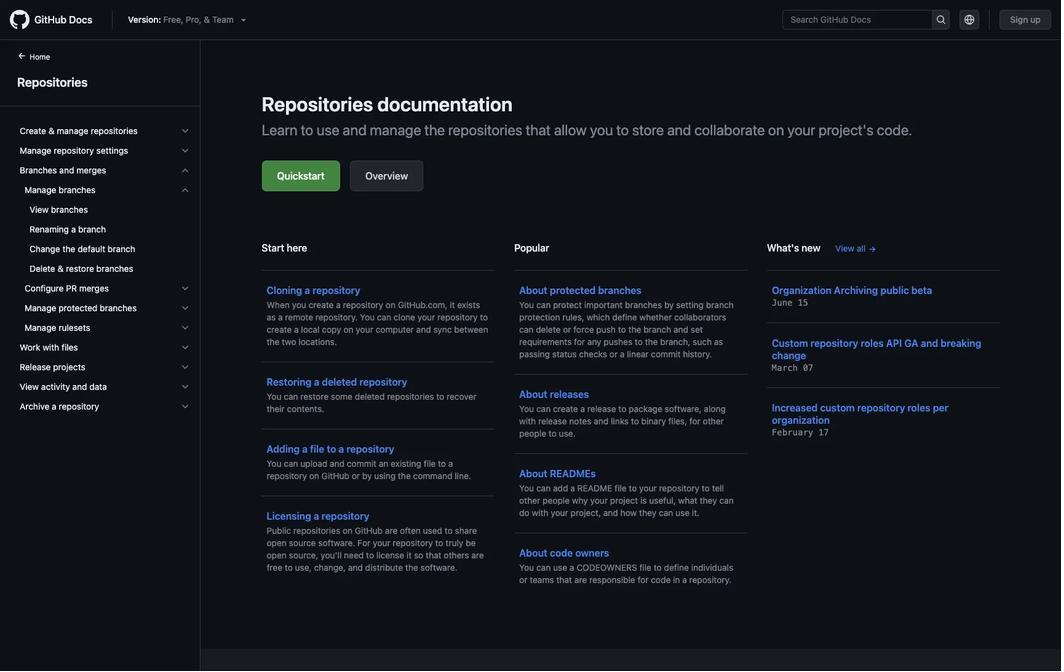 Task type: vqa. For each thing, say whether or not it's contained in the screenshot.


Task type: locate. For each thing, give the bounding box(es) containing it.
1 horizontal spatial they
[[700, 495, 717, 506]]

you up their
[[267, 392, 281, 402]]

as down when
[[267, 312, 276, 322]]

0 vertical spatial are
[[385, 526, 398, 536]]

branch
[[78, 224, 106, 234], [108, 244, 135, 254], [706, 300, 734, 310], [644, 324, 671, 335]]

file inside about readmes you can add a readme file to your repository to tell other people why your project is useful, what they can do with your project, and how they can use it.
[[615, 483, 627, 493]]

you
[[590, 121, 613, 138], [292, 300, 306, 310]]

1 vertical spatial commit
[[347, 459, 376, 469]]

or down pushes
[[609, 349, 618, 359]]

0 horizontal spatial it
[[407, 550, 412, 560]]

sc 9kayk9 0 image for work with files
[[180, 343, 190, 352]]

1 vertical spatial github
[[322, 471, 349, 481]]

repository. up copy
[[315, 312, 358, 322]]

2 horizontal spatial use
[[675, 508, 690, 518]]

history.
[[683, 349, 712, 359]]

1 vertical spatial it
[[407, 550, 412, 560]]

repository down 'create & manage repositories'
[[54, 145, 94, 156]]

your down readme
[[590, 495, 608, 506]]

and right upload
[[330, 459, 345, 469]]

to down used
[[435, 538, 443, 548]]

renaming
[[30, 224, 69, 234]]

branch,
[[660, 337, 690, 347]]

release projects button
[[15, 357, 195, 377]]

0 horizontal spatial protected
[[59, 303, 97, 313]]

or left teams
[[519, 575, 527, 585]]

repositories
[[17, 74, 88, 89], [262, 92, 373, 116]]

0 horizontal spatial as
[[267, 312, 276, 322]]

project's
[[819, 121, 874, 138]]

can inside the about code owners you can use a codeowners file to define individuals or teams that are responsible for code in a repository.
[[536, 563, 551, 573]]

github down upload
[[322, 471, 349, 481]]

repository down computer
[[359, 376, 407, 388]]

api
[[886, 337, 902, 349]]

is
[[640, 495, 647, 506]]

branches up renaming a branch
[[51, 205, 88, 215]]

about left 'readmes'
[[519, 468, 547, 479]]

repositories down documentation
[[448, 121, 522, 138]]

1 sc 9kayk9 0 image from the top
[[180, 146, 190, 156]]

0 vertical spatial with
[[43, 342, 59, 352]]

software.
[[318, 538, 355, 548], [420, 563, 457, 573]]

1 horizontal spatial commit
[[651, 349, 681, 359]]

code left owners
[[550, 547, 573, 559]]

1 branches and merges element from the top
[[10, 161, 200, 338]]

& inside dropdown button
[[48, 126, 54, 136]]

release up links
[[587, 404, 616, 414]]

branch up collaborators at the top of the page
[[706, 300, 734, 310]]

2 vertical spatial github
[[355, 526, 383, 536]]

branches and merges button
[[15, 161, 195, 180]]

sc 9kayk9 0 image for configure pr merges
[[180, 284, 190, 293]]

0 vertical spatial commit
[[651, 349, 681, 359]]

1 horizontal spatial that
[[526, 121, 551, 138]]

repositories for repositories
[[17, 74, 88, 89]]

open up 'free'
[[267, 550, 287, 560]]

to up 'command'
[[438, 459, 446, 469]]

1 horizontal spatial use
[[553, 563, 567, 573]]

0 vertical spatial by
[[664, 300, 674, 310]]

0 vertical spatial create
[[309, 300, 334, 310]]

your left project's
[[787, 121, 815, 138]]

tell
[[712, 483, 724, 493]]

to inside 'restoring a deleted repository you can restore some deleted repositories to recover their contents.'
[[436, 392, 444, 402]]

links
[[611, 416, 629, 426]]

sign up link
[[1000, 10, 1051, 30]]

sc 9kayk9 0 image inside manage protected branches dropdown button
[[180, 303, 190, 313]]

sc 9kayk9 0 image inside manage rulesets dropdown button
[[180, 323, 190, 333]]

use
[[317, 121, 339, 138], [675, 508, 690, 518], [553, 563, 567, 573]]

1 vertical spatial by
[[362, 471, 372, 481]]

0 horizontal spatial release
[[538, 416, 567, 426]]

can down adding
[[284, 459, 298, 469]]

sc 9kayk9 0 image inside manage repository settings dropdown button
[[180, 146, 190, 156]]

and inside about releases you can create a release to package software, along with release notes and links to binary files, for other people to use.
[[594, 416, 609, 426]]

0 vertical spatial that
[[526, 121, 551, 138]]

a inside the licensing a repository public repositories on github are often used to share open source software. for your repository to truly be open source, you'll need to license it so that others are free to use, change, and distribute the software.
[[314, 510, 319, 522]]

the left two
[[267, 337, 279, 347]]

2 sc 9kayk9 0 image from the top
[[180, 284, 190, 293]]

the inside repositories documentation learn to use and manage the repositories that allow you to store and collaborate on your project's code.
[[424, 121, 445, 138]]

0 horizontal spatial define
[[612, 312, 637, 322]]

1 vertical spatial define
[[664, 563, 689, 573]]

june 15 element
[[772, 298, 808, 308]]

repositories element
[[0, 50, 201, 670]]

branches inside manage protected branches dropdown button
[[100, 303, 137, 313]]

by inside adding a file to a repository you can upload and commit an existing file to a repository on github or by using the command line.
[[362, 471, 372, 481]]

organization archiving public beta june 15
[[772, 284, 932, 308]]

manage for manage branches
[[25, 185, 56, 195]]

branches inside view branches 'link'
[[51, 205, 88, 215]]

repository inside 'restoring a deleted repository you can restore some deleted repositories to recover their contents.'
[[359, 376, 407, 388]]

about left the releases
[[519, 388, 547, 400]]

0 horizontal spatial repository.
[[315, 312, 358, 322]]

view left all
[[835, 243, 854, 253]]

about for about code owners
[[519, 547, 547, 559]]

a right archive on the bottom of the page
[[52, 401, 56, 412]]

as right such
[[714, 337, 723, 347]]

2 about from the top
[[519, 388, 547, 400]]

quickstart link
[[262, 161, 340, 191]]

view up archive on the bottom of the page
[[20, 382, 39, 392]]

sc 9kayk9 0 image inside branches and merges dropdown button
[[180, 165, 190, 175]]

1 vertical spatial use
[[675, 508, 690, 518]]

tooltip
[[1022, 632, 1046, 656]]

you inside adding a file to a repository you can upload and commit an existing file to a repository on github or by using the command line.
[[267, 459, 281, 469]]

checks
[[579, 349, 607, 359]]

using
[[374, 471, 396, 481]]

0 vertical spatial release
[[587, 404, 616, 414]]

a up change the default branch
[[71, 224, 76, 234]]

other up do
[[519, 495, 540, 506]]

1 horizontal spatial manage
[[370, 121, 421, 138]]

people down add
[[543, 495, 570, 506]]

to right codeowners
[[654, 563, 662, 573]]

4 sc 9kayk9 0 image from the top
[[180, 303, 190, 313]]

package
[[629, 404, 662, 414]]

3 sc 9kayk9 0 image from the top
[[180, 185, 190, 195]]

0 horizontal spatial repositories
[[17, 74, 88, 89]]

1 vertical spatial that
[[426, 550, 441, 560]]

create up the remote
[[309, 300, 334, 310]]

create inside about releases you can create a release to package software, along with release notes and links to binary files, for other people to use.
[[553, 404, 578, 414]]

2 vertical spatial &
[[58, 264, 64, 274]]

march 07 element
[[772, 363, 813, 373]]

protected inside about protected branches you can protect important branches by setting branch protection rules, which define whether collaborators can delete or force push to the branch and set requirements for any pushes to the branch, such as passing status checks or a linear commit history.
[[550, 284, 596, 296]]

1 horizontal spatial as
[[714, 337, 723, 347]]

with
[[43, 342, 59, 352], [519, 416, 536, 426], [532, 508, 548, 518]]

it inside cloning a repository when you create a repository on github.com, it exists as a remote repository. you can clone your repository to create a local copy on your computer and sync between the two locations.
[[450, 300, 455, 310]]

0 horizontal spatial for
[[574, 337, 585, 347]]

1 vertical spatial restore
[[300, 392, 329, 402]]

define inside the about code owners you can use a codeowners file to define individuals or teams that are responsible for code in a repository.
[[664, 563, 689, 573]]

1 vertical spatial merges
[[79, 283, 109, 293]]

in
[[673, 575, 680, 585]]

0 vertical spatial restore
[[66, 264, 94, 274]]

you inside about releases you can create a release to package software, along with release notes and links to binary files, for other people to use.
[[519, 404, 534, 414]]

& for delete & restore branches
[[58, 264, 64, 274]]

on
[[768, 121, 784, 138], [386, 300, 396, 310], [344, 324, 353, 335], [309, 471, 319, 481], [343, 526, 353, 536]]

that inside repositories documentation learn to use and manage the repositories that allow you to store and collaborate on your project's code.
[[526, 121, 551, 138]]

repositories
[[448, 121, 522, 138], [91, 126, 138, 136], [387, 392, 434, 402], [293, 526, 340, 536]]

create & manage repositories
[[20, 126, 138, 136]]

1 horizontal spatial restore
[[300, 392, 329, 402]]

sign up
[[1010, 14, 1041, 25]]

change the default branch link
[[15, 239, 195, 259]]

you inside cloning a repository when you create a repository on github.com, it exists as a remote repository. you can clone your repository to create a local copy on your computer and sync between the two locations.
[[360, 312, 375, 322]]

and inside cloning a repository when you create a repository on github.com, it exists as a remote repository. you can clone your repository to create a local copy on your computer and sync between the two locations.
[[416, 324, 431, 335]]

view for view branches
[[30, 205, 49, 215]]

exists
[[457, 300, 480, 310]]

1 horizontal spatial roles
[[908, 402, 931, 414]]

branches up important
[[598, 284, 642, 296]]

copy
[[322, 324, 341, 335]]

1 horizontal spatial &
[[58, 264, 64, 274]]

1 vertical spatial open
[[267, 550, 287, 560]]

repository down the view activity and data
[[59, 401, 99, 412]]

1 horizontal spatial code
[[651, 575, 671, 585]]

protection
[[519, 312, 560, 322]]

sc 9kayk9 0 image inside create & manage repositories dropdown button
[[180, 126, 190, 136]]

1 horizontal spatial you
[[590, 121, 613, 138]]

about for about readmes
[[519, 468, 547, 479]]

and right ga
[[921, 337, 938, 349]]

2 vertical spatial are
[[574, 575, 587, 585]]

manage inside dropdown button
[[57, 126, 88, 136]]

sc 9kayk9 0 image
[[180, 126, 190, 136], [180, 284, 190, 293], [180, 323, 190, 333], [180, 343, 190, 352], [180, 382, 190, 392], [180, 402, 190, 412]]

manage repository settings
[[20, 145, 128, 156]]

1 horizontal spatial repositories
[[262, 92, 373, 116]]

restoring a deleted repository you can restore some deleted repositories to recover their contents.
[[267, 376, 477, 414]]

2 vertical spatial view
[[20, 382, 39, 392]]

about inside about readmes you can add a readme file to your repository to tell other people why your project is useful, what they can do with your project, and how they can use it.
[[519, 468, 547, 479]]

a up 'command'
[[448, 459, 453, 469]]

or left using
[[352, 471, 360, 481]]

pro,
[[186, 14, 202, 25]]

about inside about releases you can create a release to package software, along with release notes and links to binary files, for other people to use.
[[519, 388, 547, 400]]

and up 'manage branches'
[[59, 165, 74, 175]]

that inside the licensing a repository public repositories on github are often used to share open source software. for your repository to truly be open source, you'll need to license it so that others are free to use, change, and distribute the software.
[[426, 550, 441, 560]]

delete
[[30, 264, 55, 274]]

you down adding
[[267, 459, 281, 469]]

1 horizontal spatial protected
[[550, 284, 596, 296]]

use up teams
[[553, 563, 567, 573]]

they down tell
[[700, 495, 717, 506]]

use right learn at the left top of the page
[[317, 121, 339, 138]]

branches down branches and merges
[[59, 185, 96, 195]]

2 horizontal spatial for
[[689, 416, 701, 426]]

merges inside branches and merges dropdown button
[[76, 165, 106, 175]]

you'll
[[321, 550, 342, 560]]

merges for configure pr merges
[[79, 283, 109, 293]]

1 open from the top
[[267, 538, 287, 548]]

files
[[62, 342, 78, 352]]

roles
[[861, 337, 884, 349], [908, 402, 931, 414]]

sc 9kayk9 0 image inside view activity and data 'dropdown button'
[[180, 382, 190, 392]]

merges for branches and merges
[[76, 165, 106, 175]]

manage for manage protected branches
[[25, 303, 56, 313]]

sc 9kayk9 0 image inside archive a repository dropdown button
[[180, 402, 190, 412]]

0 horizontal spatial use
[[317, 121, 339, 138]]

define up push
[[612, 312, 637, 322]]

to left recover
[[436, 392, 444, 402]]

2 manage branches element from the top
[[10, 200, 200, 279]]

repositories for repositories documentation learn to use and manage the repositories that allow you to store and collaborate on your project's code.
[[262, 92, 373, 116]]

view inside 'dropdown button'
[[20, 382, 39, 392]]

0 vertical spatial repository.
[[315, 312, 358, 322]]

change,
[[314, 563, 346, 573]]

0 vertical spatial it
[[450, 300, 455, 310]]

custom
[[772, 337, 808, 349]]

other inside about readmes you can add a readme file to your repository to tell other people why your project is useful, what they can do with your project, and how they can use it.
[[519, 495, 540, 506]]

0 vertical spatial define
[[612, 312, 637, 322]]

restore inside 'restoring a deleted repository you can restore some deleted repositories to recover their contents.'
[[300, 392, 329, 402]]

about inside about protected branches you can protect important branches by setting branch protection rules, which define whether collaborators can delete or force push to the branch and set requirements for any pushes to the branch, such as passing status checks or a linear commit history.
[[519, 284, 547, 296]]

their
[[267, 404, 285, 414]]

that right teams
[[556, 575, 572, 585]]

0 vertical spatial use
[[317, 121, 339, 138]]

0 horizontal spatial software.
[[318, 538, 355, 548]]

0 horizontal spatial manage
[[57, 126, 88, 136]]

as inside about protected branches you can protect important branches by setting branch protection rules, which define whether collaborators can delete or force push to the branch and set requirements for any pushes to the branch, such as passing status checks or a linear commit history.
[[714, 337, 723, 347]]

1 about from the top
[[519, 284, 547, 296]]

repository. inside cloning a repository when you create a repository on github.com, it exists as a remote repository. you can clone your repository to create a local copy on your computer and sync between the two locations.
[[315, 312, 358, 322]]

licensing
[[267, 510, 311, 522]]

1 horizontal spatial software.
[[420, 563, 457, 573]]

repositories inside repositories documentation learn to use and manage the repositories that allow you to store and collaborate on your project's code.
[[262, 92, 373, 116]]

a inside dropdown button
[[52, 401, 56, 412]]

1 vertical spatial other
[[519, 495, 540, 506]]

repositories inside repositories link
[[17, 74, 88, 89]]

responsible
[[589, 575, 635, 585]]

for inside about releases you can create a release to package software, along with release notes and links to binary files, for other people to use.
[[689, 416, 701, 426]]

repository up for
[[322, 510, 369, 522]]

1 manage branches element from the top
[[10, 180, 200, 279]]

repository
[[54, 145, 94, 156], [313, 284, 360, 296], [343, 300, 383, 310], [437, 312, 478, 322], [811, 337, 858, 349], [359, 376, 407, 388], [59, 401, 99, 412], [857, 402, 905, 414], [347, 443, 394, 455], [267, 471, 307, 481], [659, 483, 699, 493], [322, 510, 369, 522], [393, 538, 433, 548]]

other
[[703, 416, 724, 426], [519, 495, 540, 506]]

4 about from the top
[[519, 547, 547, 559]]

0 vertical spatial people
[[519, 428, 546, 439]]

by left using
[[362, 471, 372, 481]]

and left sync
[[416, 324, 431, 335]]

when
[[267, 300, 290, 310]]

as
[[267, 312, 276, 322], [714, 337, 723, 347]]

2 vertical spatial create
[[553, 404, 578, 414]]

individuals
[[691, 563, 733, 573]]

archiving
[[834, 284, 878, 296]]

1 horizontal spatial by
[[664, 300, 674, 310]]

github docs
[[34, 14, 92, 26]]

branches and merges element containing manage branches
[[10, 180, 200, 338]]

overview
[[365, 170, 408, 182]]

linear
[[627, 349, 649, 359]]

about releases you can create a release to package software, along with release notes and links to binary files, for other people to use.
[[519, 388, 726, 439]]

your left computer
[[356, 324, 373, 335]]

1 vertical spatial view
[[835, 243, 854, 253]]

work with files button
[[15, 338, 195, 357]]

0 horizontal spatial github
[[34, 14, 67, 26]]

3 about from the top
[[519, 468, 547, 479]]

0 vertical spatial code
[[550, 547, 573, 559]]

february 17 element
[[772, 428, 829, 438]]

2 horizontal spatial are
[[574, 575, 587, 585]]

commit inside adding a file to a repository you can upload and commit an existing file to a repository on github or by using the command line.
[[347, 459, 376, 469]]

used
[[423, 526, 442, 536]]

manage protected branches button
[[15, 298, 195, 318]]

1 sc 9kayk9 0 image from the top
[[180, 126, 190, 136]]

0 vertical spatial you
[[590, 121, 613, 138]]

1 vertical spatial protected
[[59, 303, 97, 313]]

as inside cloning a repository when you create a repository on github.com, it exists as a remote repository. you can clone your repository to create a local copy on your computer and sync between the two locations.
[[267, 312, 276, 322]]

0 horizontal spatial roles
[[861, 337, 884, 349]]

branches
[[59, 185, 96, 195], [51, 205, 88, 215], [96, 264, 133, 274], [598, 284, 642, 296], [625, 300, 662, 310], [100, 303, 137, 313]]

so
[[414, 550, 423, 560]]

search image
[[936, 15, 946, 25]]

2 sc 9kayk9 0 image from the top
[[180, 165, 190, 175]]

2 horizontal spatial &
[[204, 14, 210, 25]]

a right cloning on the top of page
[[305, 284, 310, 296]]

sync
[[433, 324, 452, 335]]

1 vertical spatial people
[[543, 495, 570, 506]]

5 sc 9kayk9 0 image from the top
[[180, 382, 190, 392]]

1 vertical spatial create
[[267, 324, 292, 335]]

manage up work with files
[[25, 323, 56, 333]]

1 horizontal spatial repository.
[[689, 575, 731, 585]]

repository down often on the left bottom
[[393, 538, 433, 548]]

store
[[632, 121, 664, 138]]

0 vertical spatial protected
[[550, 284, 596, 296]]

1 vertical spatial deleted
[[355, 392, 385, 402]]

5 sc 9kayk9 0 image from the top
[[180, 362, 190, 372]]

whether
[[639, 312, 672, 322]]

by up "whether"
[[664, 300, 674, 310]]

file up 'command'
[[424, 459, 436, 469]]

roles left per
[[908, 402, 931, 414]]

0 vertical spatial roles
[[861, 337, 884, 349]]

are left often on the left bottom
[[385, 526, 398, 536]]

the inside adding a file to a repository you can upload and commit an existing file to a repository on github or by using the command line.
[[398, 471, 411, 481]]

repository up the an
[[347, 443, 394, 455]]

a down pushes
[[620, 349, 625, 359]]

0 horizontal spatial by
[[362, 471, 372, 481]]

3 sc 9kayk9 0 image from the top
[[180, 323, 190, 333]]

on inside adding a file to a repository you can upload and commit an existing file to a repository on github or by using the command line.
[[309, 471, 319, 481]]

manage down configure at the top of the page
[[25, 303, 56, 313]]

& inside 'manage branches' element
[[58, 264, 64, 274]]

0 vertical spatial &
[[204, 14, 210, 25]]

home
[[30, 52, 50, 61]]

sc 9kayk9 0 image inside work with files dropdown button
[[180, 343, 190, 352]]

triangle down image
[[239, 15, 248, 25]]

open down public
[[267, 538, 287, 548]]

0 vertical spatial merges
[[76, 165, 106, 175]]

Search GitHub Docs search field
[[783, 10, 932, 29]]

they
[[700, 495, 717, 506], [639, 508, 656, 518]]

1 vertical spatial are
[[471, 550, 484, 560]]

your up license
[[373, 538, 390, 548]]

and inside 'dropdown button'
[[72, 382, 87, 392]]

roles inside increased custom repository roles per organization february 17
[[908, 402, 931, 414]]

branches and merges element containing branches and merges
[[10, 161, 200, 338]]

2 vertical spatial that
[[556, 575, 572, 585]]

github docs link
[[10, 10, 102, 30]]

and left links
[[594, 416, 609, 426]]

home link
[[12, 51, 70, 63]]

2 vertical spatial use
[[553, 563, 567, 573]]

2 vertical spatial for
[[638, 575, 649, 585]]

change the default branch
[[30, 244, 135, 254]]

0 horizontal spatial create
[[267, 324, 292, 335]]

on up need
[[343, 526, 353, 536]]

1 horizontal spatial it
[[450, 300, 455, 310]]

& for create & manage repositories
[[48, 126, 54, 136]]

define inside about protected branches you can protect important branches by setting branch protection rules, which define whether collaborators can delete or force push to the branch and set requirements for any pushes to the branch, such as passing status checks or a linear commit history.
[[612, 312, 637, 322]]

merges inside configure pr merges dropdown button
[[79, 283, 109, 293]]

a right add
[[570, 483, 575, 493]]

repository inside increased custom repository roles per organization february 17
[[857, 402, 905, 414]]

file
[[310, 443, 324, 455], [424, 459, 436, 469], [615, 483, 627, 493], [639, 563, 651, 573]]

1 horizontal spatial for
[[638, 575, 649, 585]]

renaming a branch
[[30, 224, 106, 234]]

you inside the about code owners you can use a codeowners file to define individuals or teams that are responsible for code in a repository.
[[519, 563, 534, 573]]

repository up what
[[659, 483, 699, 493]]

on right copy
[[344, 324, 353, 335]]

you
[[519, 300, 534, 310], [360, 312, 375, 322], [267, 392, 281, 402], [519, 404, 534, 414], [267, 459, 281, 469], [519, 483, 534, 493], [519, 563, 534, 573]]

sc 9kayk9 0 image for create & manage repositories
[[180, 126, 190, 136]]

deleted right some
[[355, 392, 385, 402]]

0 vertical spatial other
[[703, 416, 724, 426]]

0 vertical spatial for
[[574, 337, 585, 347]]

about for about protected branches
[[519, 284, 547, 296]]

branches and merges element
[[10, 161, 200, 338], [10, 180, 200, 338]]

manage branches element
[[10, 180, 200, 279], [10, 200, 200, 279]]

roles left api
[[861, 337, 884, 349]]

0 horizontal spatial you
[[292, 300, 306, 310]]

rules,
[[562, 312, 584, 322]]

0 horizontal spatial &
[[48, 126, 54, 136]]

a left codeowners
[[570, 563, 574, 573]]

protected up rulesets
[[59, 303, 97, 313]]

sc 9kayk9 0 image
[[180, 146, 190, 156], [180, 165, 190, 175], [180, 185, 190, 195], [180, 303, 190, 313], [180, 362, 190, 372]]

about readmes you can add a readme file to your repository to tell other people why your project is useful, what they can do with your project, and how they can use it.
[[519, 468, 734, 518]]

open
[[267, 538, 287, 548], [267, 550, 287, 560]]

create down the releases
[[553, 404, 578, 414]]

1 vertical spatial repository.
[[689, 575, 731, 585]]

protected inside dropdown button
[[59, 303, 97, 313]]

you right allow
[[590, 121, 613, 138]]

4 sc 9kayk9 0 image from the top
[[180, 343, 190, 352]]

requirements
[[519, 337, 572, 347]]

1 vertical spatial &
[[48, 126, 54, 136]]

merges down manage repository settings dropdown button
[[76, 165, 106, 175]]

0 horizontal spatial are
[[385, 526, 398, 536]]

0 horizontal spatial restore
[[66, 264, 94, 274]]

you down "passing"
[[519, 404, 534, 414]]

2 vertical spatial with
[[532, 508, 548, 518]]

set
[[691, 324, 703, 335]]

and left how
[[603, 508, 618, 518]]

2 horizontal spatial github
[[355, 526, 383, 536]]

sc 9kayk9 0 image for archive a repository
[[180, 402, 190, 412]]

docs
[[69, 14, 92, 26]]

0 horizontal spatial commit
[[347, 459, 376, 469]]

that left allow
[[526, 121, 551, 138]]

can down restoring
[[284, 392, 298, 402]]

software. down others
[[420, 563, 457, 573]]

2 branches and merges element from the top
[[10, 180, 200, 338]]

1 horizontal spatial other
[[703, 416, 724, 426]]

a up notes
[[580, 404, 585, 414]]

the inside the change the default branch link
[[62, 244, 75, 254]]

ga
[[904, 337, 918, 349]]

setting
[[676, 300, 704, 310]]

new
[[802, 242, 821, 254]]

how
[[620, 508, 637, 518]]

use inside about readmes you can add a readme file to your repository to tell other people why your project is useful, what they can do with your project, and how they can use it.
[[675, 508, 690, 518]]

6 sc 9kayk9 0 image from the top
[[180, 402, 190, 412]]

repository down adding
[[267, 471, 307, 481]]

&
[[204, 14, 210, 25], [48, 126, 54, 136], [58, 264, 64, 274]]

repository inside archive a repository dropdown button
[[59, 401, 99, 412]]

you inside about protected branches you can protect important branches by setting branch protection rules, which define whether collaborators can delete or force push to the branch and set requirements for any pushes to the branch, such as passing status checks or a linear commit history.
[[519, 300, 534, 310]]

manage up overview
[[370, 121, 421, 138]]

None search field
[[783, 10, 950, 30]]

repositories up learn at the left top of the page
[[262, 92, 373, 116]]

a inside about releases you can create a release to package software, along with release notes and links to binary files, for other people to use.
[[580, 404, 585, 414]]

1 vertical spatial for
[[689, 416, 701, 426]]



Task type: describe. For each thing, give the bounding box(es) containing it.
to right 'free'
[[285, 563, 293, 573]]

restoring
[[267, 376, 311, 388]]

overview link
[[350, 161, 423, 191]]

projects
[[53, 362, 85, 372]]

by inside about protected branches you can protect important branches by setting branch protection rules, which define whether collaborators can delete or force push to the branch and set requirements for any pushes to the branch, such as passing status checks or a linear commit history.
[[664, 300, 674, 310]]

other inside about releases you can create a release to package software, along with release notes and links to binary files, for other people to use.
[[703, 416, 724, 426]]

to right links
[[631, 416, 639, 426]]

2 open from the top
[[267, 550, 287, 560]]

or inside adding a file to a repository you can upload and commit an existing file to a repository on github or by using the command line.
[[352, 471, 360, 481]]

you inside about readmes you can add a readme file to your repository to tell other people why your project is useful, what they can do with your project, and how they can use it.
[[519, 483, 534, 493]]

about for about releases
[[519, 388, 547, 400]]

to up project
[[629, 483, 637, 493]]

create
[[20, 126, 46, 136]]

quickstart
[[277, 170, 325, 182]]

manage for manage repository settings
[[20, 145, 51, 156]]

branches
[[20, 165, 57, 175]]

your inside the licensing a repository public repositories on github are often used to share open source software. for your repository to truly be open source, you'll need to license it so that others are free to use, change, and distribute the software.
[[373, 538, 390, 548]]

adding a file to a repository you can upload and commit an existing file to a repository on github or by using the command line.
[[267, 443, 471, 481]]

select language: current language is english image
[[965, 15, 974, 25]]

view activity and data button
[[15, 377, 195, 397]]

view branches
[[30, 205, 88, 215]]

branches inside delete & restore branches link
[[96, 264, 133, 274]]

allow
[[554, 121, 587, 138]]

sc 9kayk9 0 image for merges
[[180, 165, 190, 175]]

github inside the licensing a repository public repositories on github are often used to share open source software. for your repository to truly be open source, you'll need to license it so that others are free to use, change, and distribute the software.
[[355, 526, 383, 536]]

and inside adding a file to a repository you can upload and commit an existing file to a repository on github or by using the command line.
[[330, 459, 345, 469]]

up
[[1030, 14, 1041, 25]]

repositories inside repositories documentation learn to use and manage the repositories that allow you to store and collaborate on your project's code.
[[448, 121, 522, 138]]

adding
[[267, 443, 300, 455]]

manage branches element containing view branches
[[10, 200, 200, 279]]

work with files
[[20, 342, 78, 352]]

configure pr merges
[[25, 283, 109, 293]]

to inside the about code owners you can use a codeowners file to define individuals or teams that are responsible for code in a repository.
[[654, 563, 662, 573]]

readmes
[[550, 468, 596, 479]]

breaking
[[941, 337, 981, 349]]

repository down exists
[[437, 312, 478, 322]]

march
[[772, 363, 798, 373]]

the inside the licensing a repository public repositories on github are often used to share open source software. for your repository to truly be open source, you'll need to license it so that others are free to use, change, and distribute the software.
[[405, 563, 418, 573]]

clone
[[394, 312, 415, 322]]

collaborators
[[674, 312, 726, 322]]

can up protection
[[536, 300, 551, 310]]

can inside adding a file to a repository you can upload and commit an existing file to a repository on github or by using the command line.
[[284, 459, 298, 469]]

view for view all
[[835, 243, 854, 253]]

github inside adding a file to a repository you can upload and commit an existing file to a repository on github or by using the command line.
[[322, 471, 349, 481]]

why
[[572, 495, 588, 506]]

on inside repositories documentation learn to use and manage the repositories that allow you to store and collaborate on your project's code.
[[768, 121, 784, 138]]

version:
[[128, 14, 161, 25]]

owners
[[575, 547, 609, 559]]

use.
[[559, 428, 576, 439]]

sc 9kayk9 0 image for manage rulesets
[[180, 323, 190, 333]]

sc 9kayk9 0 image for branches
[[180, 303, 190, 313]]

protected for about
[[550, 284, 596, 296]]

truly
[[446, 538, 463, 548]]

can down useful,
[[659, 508, 673, 518]]

people inside about releases you can create a release to package software, along with release notes and links to binary files, for other people to use.
[[519, 428, 546, 439]]

your down add
[[551, 508, 568, 518]]

free,
[[163, 14, 183, 25]]

repository up copy
[[313, 284, 360, 296]]

sc 9kayk9 0 image for view activity and data
[[180, 382, 190, 392]]

scroll to top image
[[1029, 639, 1039, 649]]

repository up computer
[[343, 300, 383, 310]]

or down rules,
[[563, 324, 571, 335]]

it inside the licensing a repository public repositories on github are often used to share open source software. for your repository to truly be open source, you'll need to license it so that others are free to use, change, and distribute the software.
[[407, 550, 412, 560]]

0 vertical spatial github
[[34, 14, 67, 26]]

a right in
[[682, 575, 687, 585]]

contents.
[[287, 404, 324, 414]]

configure
[[25, 283, 64, 293]]

line.
[[455, 471, 471, 481]]

locations.
[[299, 337, 337, 347]]

status
[[552, 349, 577, 359]]

on inside the licensing a repository public repositories on github are often used to share open source software. for your repository to truly be open source, you'll need to license it so that others are free to use, change, and distribute the software.
[[343, 526, 353, 536]]

branches and merges
[[20, 165, 106, 175]]

roles inside custom repository roles api ga and breaking change march 07
[[861, 337, 884, 349]]

public
[[881, 284, 909, 296]]

manage for manage rulesets
[[25, 323, 56, 333]]

you inside 'restoring a deleted repository you can restore some deleted repositories to recover their contents.'
[[267, 392, 281, 402]]

to up links
[[618, 404, 626, 414]]

and up overview link
[[343, 121, 367, 138]]

1 horizontal spatial create
[[309, 300, 334, 310]]

default
[[78, 244, 105, 254]]

increased
[[772, 402, 818, 414]]

protected for manage
[[59, 303, 97, 313]]

and inside dropdown button
[[59, 165, 74, 175]]

delete & restore branches link
[[15, 259, 195, 279]]

change
[[772, 349, 806, 361]]

licensing a repository public repositories on github are often used to share open source software. for your repository to truly be open source, you'll need to license it so that others are free to use, change, and distribute the software.
[[267, 510, 484, 573]]

view branches link
[[15, 200, 195, 220]]

along
[[704, 404, 726, 414]]

to up linear
[[635, 337, 643, 347]]

important
[[584, 300, 623, 310]]

can inside cloning a repository when you create a repository on github.com, it exists as a remote repository. you can clone your repository to create a local copy on your computer and sync between the two locations.
[[377, 312, 391, 322]]

activity
[[41, 382, 70, 392]]

to left store
[[616, 121, 629, 138]]

data
[[89, 382, 107, 392]]

archive a repository
[[20, 401, 99, 412]]

manage inside repositories documentation learn to use and manage the repositories that allow you to store and collaborate on your project's code.
[[370, 121, 421, 138]]

07
[[803, 363, 813, 373]]

to left use. on the bottom right of the page
[[549, 428, 557, 439]]

0 horizontal spatial code
[[550, 547, 573, 559]]

do
[[519, 508, 529, 518]]

license
[[376, 550, 404, 560]]

to left tell
[[702, 483, 710, 493]]

repository inside custom repository roles api ga and breaking change march 07
[[811, 337, 858, 349]]

manage branches button
[[15, 180, 195, 200]]

use inside the about code owners you can use a codeowners file to define individuals or teams that are responsible for code in a repository.
[[553, 563, 567, 573]]

use,
[[295, 563, 312, 573]]

popular
[[514, 242, 549, 254]]

are inside the about code owners you can use a codeowners file to define individuals or teams that are responsible for code in a repository.
[[574, 575, 587, 585]]

cloning
[[267, 284, 302, 296]]

sc 9kayk9 0 image for settings
[[180, 146, 190, 156]]

a up upload
[[302, 443, 308, 455]]

manage rulesets
[[25, 323, 90, 333]]

or inside the about code owners you can use a codeowners file to define individuals or teams that are responsible for code in a repository.
[[519, 575, 527, 585]]

archive
[[20, 401, 49, 412]]

notes
[[569, 416, 591, 426]]

branch down "whether"
[[644, 324, 671, 335]]

repository. inside the about code owners you can use a codeowners file to define individuals or teams that are responsible for code in a repository.
[[689, 575, 731, 585]]

to up upload
[[327, 443, 336, 455]]

a up copy
[[336, 300, 341, 310]]

and inside about readmes you can add a readme file to your repository to tell other people why your project is useful, what they can do with your project, and how they can use it.
[[603, 508, 618, 518]]

binary
[[641, 416, 666, 426]]

restore inside repositories element
[[66, 264, 94, 274]]

you inside repositories documentation learn to use and manage the repositories that allow you to store and collaborate on your project's code.
[[590, 121, 613, 138]]

github.com,
[[398, 300, 448, 310]]

your up is on the bottom right
[[639, 483, 657, 493]]

a down some
[[339, 443, 344, 455]]

for inside about protected branches you can protect important branches by setting branch protection rules, which define whether collaborators can delete or force push to the branch and set requirements for any pushes to the branch, such as passing status checks or a linear commit history.
[[574, 337, 585, 347]]

file inside the about code owners you can use a codeowners file to define individuals or teams that are responsible for code in a repository.
[[639, 563, 651, 573]]

your down github.com,
[[418, 312, 435, 322]]

project
[[610, 495, 638, 506]]

repositories inside dropdown button
[[91, 126, 138, 136]]

repository inside about readmes you can add a readme file to your repository to tell other people why your project is useful, what they can do with your project, and how they can use it.
[[659, 483, 699, 493]]

change
[[30, 244, 60, 254]]

free
[[267, 563, 282, 573]]

view all link
[[835, 242, 877, 255]]

commit inside about protected branches you can protect important branches by setting branch protection rules, which define whether collaborators can delete or force push to the branch and set requirements for any pushes to the branch, such as passing status checks or a linear commit history.
[[651, 349, 681, 359]]

local
[[301, 324, 320, 335]]

force
[[573, 324, 594, 335]]

can left add
[[536, 483, 551, 493]]

file up upload
[[310, 443, 324, 455]]

and inside the licensing a repository public repositories on github are often used to share open source software. for your repository to truly be open source, you'll need to license it so that others are free to use, change, and distribute the software.
[[348, 563, 363, 573]]

the up linear
[[645, 337, 658, 347]]

a inside 'restoring a deleted repository you can restore some deleted repositories to recover their contents.'
[[314, 376, 319, 388]]

and inside about protected branches you can protect important branches by setting branch protection rules, which define whether collaborators can delete or force push to the branch and set requirements for any pushes to the branch, such as passing status checks or a linear commit history.
[[674, 324, 688, 335]]

repositories inside 'restoring a deleted repository you can restore some deleted repositories to recover their contents.'
[[387, 392, 434, 402]]

with inside about readmes you can add a readme file to your repository to tell other people why your project is useful, what they can do with your project, and how they can use it.
[[532, 508, 548, 518]]

on up clone
[[386, 300, 396, 310]]

an
[[379, 459, 388, 469]]

share
[[455, 526, 477, 536]]

with inside dropdown button
[[43, 342, 59, 352]]

with inside about releases you can create a release to package software, along with release notes and links to binary files, for other people to use.
[[519, 416, 536, 426]]

to down for
[[366, 550, 374, 560]]

and inside custom repository roles api ga and breaking change march 07
[[921, 337, 938, 349]]

to up pushes
[[618, 324, 626, 335]]

the up pushes
[[628, 324, 641, 335]]

1 vertical spatial they
[[639, 508, 656, 518]]

repositories inside the licensing a repository public repositories on github are often used to share open source software. for your repository to truly be open source, you'll need to license it so that others are free to use, change, and distribute the software.
[[293, 526, 340, 536]]

collaborate
[[694, 121, 765, 138]]

renaming a branch link
[[15, 220, 195, 239]]

1 horizontal spatial release
[[587, 404, 616, 414]]

the inside cloning a repository when you create a repository on github.com, it exists as a remote repository. you can clone your repository to create a local copy on your computer and sync between the two locations.
[[267, 337, 279, 347]]

view for view activity and data
[[20, 382, 39, 392]]

to up truly
[[445, 526, 453, 536]]

for inside the about code owners you can use a codeowners file to define individuals or teams that are responsible for code in a repository.
[[638, 575, 649, 585]]

a down the remote
[[294, 324, 299, 335]]

your inside repositories documentation learn to use and manage the repositories that allow you to store and collaborate on your project's code.
[[787, 121, 815, 138]]

a inside about readmes you can add a readme file to your repository to tell other people why your project is useful, what they can do with your project, and how they can use it.
[[570, 483, 575, 493]]

people inside about readmes you can add a readme file to your repository to tell other people why your project is useful, what they can do with your project, and how they can use it.
[[543, 495, 570, 506]]

recover
[[447, 392, 477, 402]]

can inside 'restoring a deleted repository you can restore some deleted repositories to recover their contents.'
[[284, 392, 298, 402]]

version: free, pro, & team
[[128, 14, 234, 25]]

branch down renaming a branch link
[[108, 244, 135, 254]]

which
[[587, 312, 610, 322]]

you inside cloning a repository when you create a repository on github.com, it exists as a remote repository. you can clone your repository to create a local copy on your computer and sync between the two locations.
[[292, 300, 306, 310]]

1 vertical spatial software.
[[420, 563, 457, 573]]

branches up "whether"
[[625, 300, 662, 310]]

between
[[454, 324, 488, 335]]

0 vertical spatial they
[[700, 495, 717, 506]]

manage branches element containing manage branches
[[10, 180, 200, 279]]

branches inside manage branches dropdown button
[[59, 185, 96, 195]]

repositories link
[[15, 73, 185, 91]]

sc 9kayk9 0 image inside release projects dropdown button
[[180, 362, 190, 372]]

manage rulesets button
[[15, 318, 195, 338]]

all
[[857, 243, 866, 253]]

existing
[[391, 459, 421, 469]]

can inside about releases you can create a release to package software, along with release notes and links to binary files, for other people to use.
[[536, 404, 551, 414]]

repository inside manage repository settings dropdown button
[[54, 145, 94, 156]]

1 horizontal spatial are
[[471, 550, 484, 560]]

remote
[[285, 312, 313, 322]]

a down when
[[278, 312, 283, 322]]

a inside about protected branches you can protect important branches by setting branch protection rules, which define whether collaborators can delete or force push to the branch and set requirements for any pushes to the branch, such as passing status checks or a linear commit history.
[[620, 349, 625, 359]]

and right store
[[667, 121, 691, 138]]

such
[[693, 337, 712, 347]]

sc 9kayk9 0 image inside manage branches dropdown button
[[180, 185, 190, 195]]

manage branches
[[25, 185, 96, 195]]

that inside the about code owners you can use a codeowners file to define individuals or teams that are responsible for code in a repository.
[[556, 575, 572, 585]]

can down protection
[[519, 324, 534, 335]]

to inside cloning a repository when you create a repository on github.com, it exists as a remote repository. you can clone your repository to create a local copy on your computer and sync between the two locations.
[[480, 312, 488, 322]]

archive a repository button
[[15, 397, 195, 416]]

0 vertical spatial deleted
[[322, 376, 357, 388]]

0 vertical spatial software.
[[318, 538, 355, 548]]

branch up default
[[78, 224, 106, 234]]

to right learn at the left top of the page
[[301, 121, 313, 138]]

beta
[[911, 284, 932, 296]]

can down tell
[[719, 495, 734, 506]]

start here
[[262, 242, 307, 254]]

use inside repositories documentation learn to use and manage the repositories that allow you to store and collaborate on your project's code.
[[317, 121, 339, 138]]



